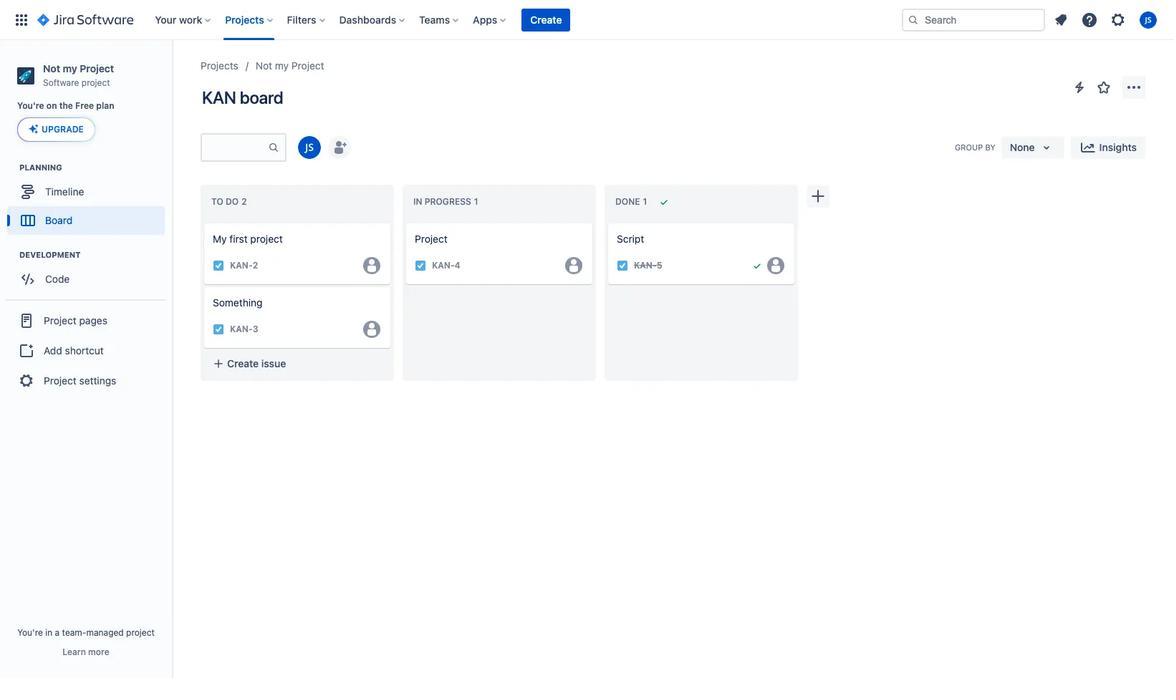 Task type: vqa. For each thing, say whether or not it's contained in the screenshot.
Numbered column
no



Task type: describe. For each thing, give the bounding box(es) containing it.
add shortcut
[[44, 345, 104, 357]]

development image
[[2, 247, 19, 264]]

star kan board image
[[1096, 79, 1113, 96]]

teams button
[[415, 8, 465, 31]]

to
[[211, 196, 223, 207]]

progress
[[425, 196, 471, 207]]

search image
[[908, 14, 920, 25]]

board
[[240, 87, 283, 108]]

your work
[[155, 13, 202, 25]]

kan-5
[[634, 260, 663, 271]]

project for project settings
[[44, 375, 77, 387]]

2 horizontal spatial project
[[250, 233, 283, 245]]

4
[[455, 260, 461, 271]]

my for not my project
[[275, 59, 289, 72]]

banner containing your work
[[0, 0, 1175, 40]]

timeline
[[45, 186, 84, 198]]

dashboards button
[[335, 8, 411, 31]]

1 horizontal spatial create
[[429, 294, 461, 306]]

dashboards
[[339, 13, 396, 25]]

project for project
[[415, 233, 448, 245]]

2 vertical spatial project
[[126, 628, 155, 639]]

in progress
[[414, 196, 471, 207]]

unassigned image for my first project
[[363, 257, 381, 274]]

learn more button
[[63, 647, 109, 659]]

kan- for project
[[432, 260, 455, 271]]

to do element
[[211, 196, 250, 207]]

settings
[[79, 375, 116, 387]]

you're on the free plan
[[17, 100, 114, 111]]

planning image
[[2, 159, 19, 177]]

not my project software project
[[43, 62, 114, 88]]

upgrade
[[42, 124, 84, 135]]

none button
[[1002, 136, 1064, 159]]

development
[[19, 250, 81, 260]]

add
[[44, 345, 62, 357]]

managed
[[86, 628, 124, 639]]

notifications image
[[1053, 11, 1070, 28]]

group by
[[955, 143, 996, 152]]

code link
[[7, 265, 165, 294]]

software
[[43, 77, 79, 88]]

unassigned image for something
[[363, 321, 381, 338]]

projects for projects dropdown button
[[225, 13, 264, 25]]

projects for projects link
[[201, 59, 239, 72]]

done element
[[616, 196, 650, 207]]

1 unassigned image from the left
[[565, 257, 583, 274]]

learn more
[[63, 647, 109, 658]]

0 horizontal spatial create
[[227, 357, 259, 370]]

task image for project
[[415, 260, 426, 271]]

projects link
[[201, 57, 239, 75]]

plan
[[96, 100, 114, 111]]

on
[[46, 100, 57, 111]]

to do
[[211, 196, 239, 207]]

kan board
[[202, 87, 283, 108]]

you're for you're in a team-managed project
[[17, 628, 43, 639]]

pages
[[79, 315, 107, 327]]

projects button
[[221, 8, 279, 31]]

kan-4
[[432, 260, 461, 271]]

kan-2 link
[[230, 260, 258, 272]]

project inside "not my project software project"
[[82, 77, 110, 88]]

your work button
[[151, 8, 217, 31]]

you're in a team-managed project
[[17, 628, 155, 639]]

apps button
[[469, 8, 512, 31]]

upgrade button
[[18, 118, 95, 141]]

my for not my project software project
[[63, 62, 77, 75]]

primary element
[[9, 0, 902, 40]]

create issue image for script
[[600, 214, 617, 231]]

by
[[986, 143, 996, 152]]

project settings
[[44, 375, 116, 387]]

work
[[179, 13, 202, 25]]



Task type: locate. For each thing, give the bounding box(es) containing it.
create issue down 3
[[227, 357, 286, 370]]

1 unassigned image from the top
[[363, 257, 381, 274]]

my up board
[[275, 59, 289, 72]]

planning
[[19, 163, 62, 172]]

kan
[[202, 87, 236, 108]]

1 vertical spatial projects
[[201, 59, 239, 72]]

kan-
[[230, 260, 253, 271], [432, 260, 455, 271], [634, 260, 657, 271], [230, 324, 253, 335]]

5
[[657, 260, 663, 271]]

group
[[955, 143, 984, 152]]

project up add
[[44, 315, 77, 327]]

0 horizontal spatial issue
[[261, 357, 286, 370]]

create issue button down the 4 on the left of page
[[406, 287, 593, 313]]

1 vertical spatial unassigned image
[[363, 321, 381, 338]]

1 vertical spatial create issue
[[227, 357, 286, 370]]

my
[[275, 59, 289, 72], [63, 62, 77, 75]]

project pages
[[44, 315, 107, 327]]

0 vertical spatial create
[[531, 13, 562, 25]]

script
[[617, 233, 645, 245]]

project right managed
[[126, 628, 155, 639]]

team-
[[62, 628, 86, 639]]

create down kan-3 link on the left top of page
[[227, 357, 259, 370]]

shortcut
[[65, 345, 104, 357]]

create
[[531, 13, 562, 25], [429, 294, 461, 306], [227, 357, 259, 370]]

in progress element
[[414, 196, 481, 207]]

0 vertical spatial create issue
[[429, 294, 488, 306]]

my inside "not my project software project"
[[63, 62, 77, 75]]

kan- down in progress
[[432, 260, 455, 271]]

settings image
[[1110, 11, 1127, 28]]

kan-3 link
[[230, 323, 258, 336]]

0 horizontal spatial unassigned image
[[565, 257, 583, 274]]

1 vertical spatial create issue button
[[204, 351, 391, 377]]

2
[[253, 260, 258, 271]]

create issue image up my
[[196, 214, 213, 231]]

1 you're from the top
[[17, 100, 44, 111]]

kan-4 link
[[432, 260, 461, 272]]

project for project pages
[[44, 315, 77, 327]]

issue
[[464, 294, 488, 306], [261, 357, 286, 370]]

more image
[[1126, 79, 1143, 96]]

project up plan
[[80, 62, 114, 75]]

free
[[75, 100, 94, 111]]

2 horizontal spatial create
[[531, 13, 562, 25]]

Search field
[[902, 8, 1046, 31]]

create inside button
[[531, 13, 562, 25]]

0 vertical spatial you're
[[17, 100, 44, 111]]

project inside "not my project software project"
[[80, 62, 114, 75]]

you're for you're on the free plan
[[17, 100, 44, 111]]

insights
[[1100, 141, 1137, 153]]

2 vertical spatial create
[[227, 357, 259, 370]]

not my project link
[[256, 57, 324, 75]]

projects inside dropdown button
[[225, 13, 264, 25]]

unassigned image
[[363, 257, 381, 274], [363, 321, 381, 338]]

2 create issue image from the left
[[398, 214, 415, 231]]

your
[[155, 13, 177, 25]]

not for not my project software project
[[43, 62, 60, 75]]

code
[[45, 273, 70, 285]]

create issue
[[429, 294, 488, 306], [227, 357, 286, 370]]

board
[[45, 214, 73, 226]]

1 horizontal spatial my
[[275, 59, 289, 72]]

create issue image for project
[[398, 214, 415, 231]]

kan- inside kan-5 link
[[634, 260, 657, 271]]

project pages link
[[6, 306, 166, 337]]

appswitcher icon image
[[13, 11, 30, 28]]

projects up kan
[[201, 59, 239, 72]]

3
[[253, 324, 258, 335]]

not up software
[[43, 62, 60, 75]]

insights button
[[1071, 136, 1146, 159]]

2 horizontal spatial create issue image
[[600, 214, 617, 231]]

not up board
[[256, 59, 272, 72]]

learn
[[63, 647, 86, 658]]

project down add
[[44, 375, 77, 387]]

1 create issue image from the left
[[196, 214, 213, 231]]

kan- inside "kan-4" link
[[432, 260, 455, 271]]

more
[[88, 647, 109, 658]]

create issue image down "in"
[[398, 214, 415, 231]]

0 vertical spatial unassigned image
[[363, 257, 381, 274]]

kan-3
[[230, 324, 258, 335]]

0 vertical spatial create issue button
[[406, 287, 593, 313]]

project
[[292, 59, 324, 72], [80, 62, 114, 75], [415, 233, 448, 245], [44, 315, 77, 327], [44, 375, 77, 387]]

my first project
[[213, 233, 283, 245]]

kan- inside kan-2 'link'
[[230, 260, 253, 271]]

create issue button
[[406, 287, 593, 313], [204, 351, 391, 377]]

create issue image for my first project
[[196, 214, 213, 231]]

add shortcut button
[[6, 337, 166, 366]]

kan-2
[[230, 260, 258, 271]]

do
[[226, 196, 239, 207]]

teams
[[419, 13, 450, 25]]

project
[[82, 77, 110, 88], [250, 233, 283, 245], [126, 628, 155, 639]]

project right first
[[250, 233, 283, 245]]

1 task image from the left
[[213, 260, 224, 271]]

help image
[[1082, 11, 1099, 28]]

1 horizontal spatial create issue image
[[398, 214, 415, 231]]

timeline link
[[7, 178, 165, 207]]

kan- right task icon
[[230, 324, 253, 335]]

0 horizontal spatial not
[[43, 62, 60, 75]]

2 you're from the top
[[17, 628, 43, 639]]

banner
[[0, 0, 1175, 40]]

Search this board text field
[[202, 135, 268, 161]]

the
[[59, 100, 73, 111]]

jira software image
[[37, 11, 133, 28], [37, 11, 133, 28]]

2 task image from the left
[[415, 260, 426, 271]]

create button
[[522, 8, 571, 31]]

in
[[414, 196, 422, 207]]

kan- down script
[[634, 260, 657, 271]]

2 unassigned image from the left
[[768, 257, 785, 274]]

1 vertical spatial project
[[250, 233, 283, 245]]

1 vertical spatial issue
[[261, 357, 286, 370]]

automations menu button icon image
[[1072, 78, 1089, 96]]

1 horizontal spatial create issue button
[[406, 287, 593, 313]]

development group
[[7, 250, 171, 298]]

0 vertical spatial issue
[[464, 294, 488, 306]]

create issue image up script
[[600, 214, 617, 231]]

1 horizontal spatial project
[[126, 628, 155, 639]]

task image for my first project
[[213, 260, 224, 271]]

projects up projects link
[[225, 13, 264, 25]]

filters button
[[283, 8, 331, 31]]

0 horizontal spatial project
[[82, 77, 110, 88]]

insights image
[[1080, 139, 1097, 156]]

my
[[213, 233, 227, 245]]

2 horizontal spatial task image
[[617, 260, 629, 271]]

kan- for something
[[230, 324, 253, 335]]

task image for script
[[617, 260, 629, 271]]

not my project
[[256, 59, 324, 72]]

1 horizontal spatial issue
[[464, 294, 488, 306]]

task image
[[213, 260, 224, 271], [415, 260, 426, 271], [617, 260, 629, 271]]

2 unassigned image from the top
[[363, 321, 381, 338]]

0 vertical spatial project
[[82, 77, 110, 88]]

create issue down the 4 on the left of page
[[429, 294, 488, 306]]

create issue image
[[196, 214, 213, 231], [398, 214, 415, 231], [600, 214, 617, 231]]

board link
[[7, 207, 165, 235]]

project settings link
[[6, 366, 166, 397]]

1 vertical spatial create
[[429, 294, 461, 306]]

kan- for script
[[634, 260, 657, 271]]

1 vertical spatial you're
[[17, 628, 43, 639]]

jacob simon image
[[298, 136, 321, 159]]

projects
[[225, 13, 264, 25], [201, 59, 239, 72]]

create column image
[[810, 188, 827, 205]]

0 horizontal spatial task image
[[213, 260, 224, 271]]

you're left in
[[17, 628, 43, 639]]

task image left "kan-4" link
[[415, 260, 426, 271]]

not for not my project
[[256, 59, 272, 72]]

project up the kan-4
[[415, 233, 448, 245]]

group
[[6, 300, 166, 402]]

0 horizontal spatial create issue
[[227, 357, 286, 370]]

task image
[[213, 324, 224, 335]]

my up software
[[63, 62, 77, 75]]

kan- inside kan-3 link
[[230, 324, 253, 335]]

filters
[[287, 13, 316, 25]]

group containing project pages
[[6, 300, 166, 402]]

1 horizontal spatial create issue
[[429, 294, 488, 306]]

create issue button down 3
[[204, 351, 391, 377]]

you're
[[17, 100, 44, 111], [17, 628, 43, 639]]

3 create issue image from the left
[[600, 214, 617, 231]]

unassigned image
[[565, 257, 583, 274], [768, 257, 785, 274]]

0 horizontal spatial my
[[63, 62, 77, 75]]

a
[[55, 628, 60, 639]]

create right apps popup button on the left
[[531, 13, 562, 25]]

kan- for my first project
[[230, 260, 253, 271]]

none
[[1010, 141, 1035, 153]]

0 vertical spatial projects
[[225, 13, 264, 25]]

first
[[230, 233, 248, 245]]

done image
[[752, 260, 763, 271], [752, 260, 763, 271]]

you're left on
[[17, 100, 44, 111]]

1 horizontal spatial task image
[[415, 260, 426, 271]]

0 horizontal spatial create issue image
[[196, 214, 213, 231]]

project down 'filters' dropdown button
[[292, 59, 324, 72]]

apps
[[473, 13, 498, 25]]

not inside "not my project software project"
[[43, 62, 60, 75]]

planning group
[[7, 162, 171, 240]]

not
[[256, 59, 272, 72], [43, 62, 60, 75]]

task image left kan-2 'link'
[[213, 260, 224, 271]]

done
[[616, 196, 640, 207]]

issue for left create issue button
[[261, 357, 286, 370]]

issue for create issue button to the top
[[464, 294, 488, 306]]

project up plan
[[82, 77, 110, 88]]

something
[[213, 297, 263, 309]]

sidebar navigation image
[[156, 57, 188, 86]]

1 horizontal spatial unassigned image
[[768, 257, 785, 274]]

1 horizontal spatial not
[[256, 59, 272, 72]]

kan-5 link
[[634, 260, 663, 272]]

create down "kan-4" link
[[429, 294, 461, 306]]

3 task image from the left
[[617, 260, 629, 271]]

in
[[45, 628, 53, 639]]

kan- down first
[[230, 260, 253, 271]]

0 horizontal spatial create issue button
[[204, 351, 391, 377]]

your profile and settings image
[[1140, 11, 1158, 28]]

add people image
[[331, 139, 348, 156]]

task image left kan-5 link
[[617, 260, 629, 271]]



